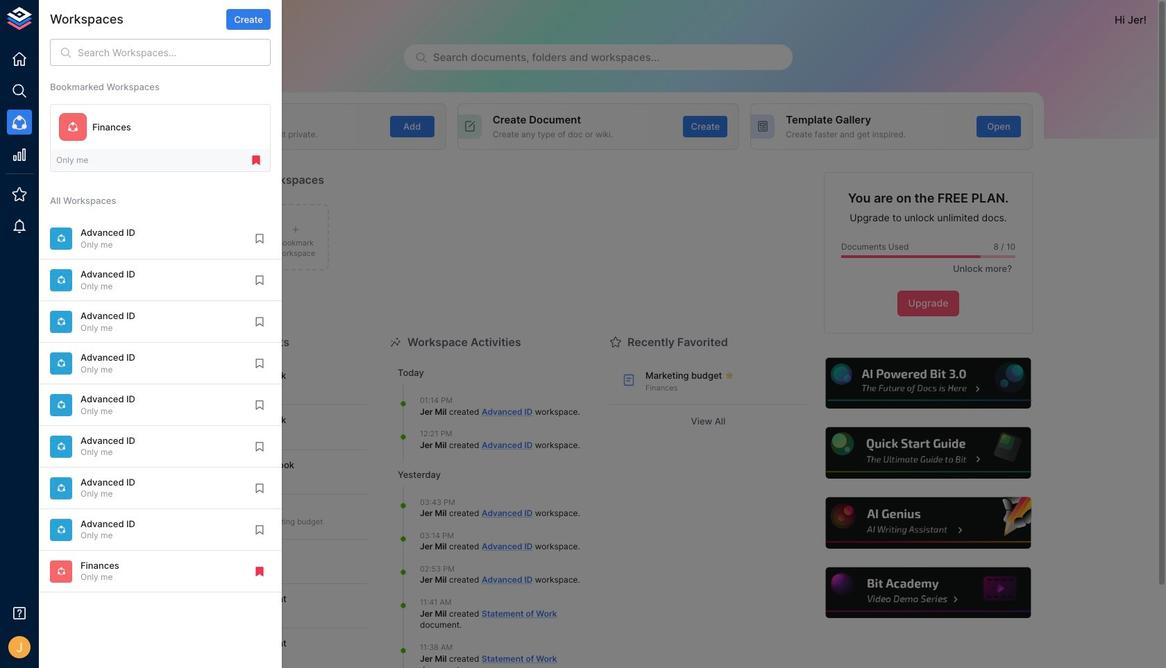 Task type: describe. For each thing, give the bounding box(es) containing it.
2 bookmark image from the top
[[254, 358, 266, 370]]

Search Workspaces... text field
[[78, 39, 271, 66]]

3 help image from the top
[[825, 496, 1034, 551]]

1 help image from the top
[[825, 356, 1034, 411]]

remove bookmark image
[[254, 566, 266, 578]]



Task type: locate. For each thing, give the bounding box(es) containing it.
bookmark image
[[254, 274, 266, 287], [254, 358, 266, 370], [254, 399, 266, 412], [254, 483, 266, 495]]

bookmark image
[[254, 233, 266, 245], [254, 316, 266, 328], [254, 441, 266, 453], [254, 524, 266, 537]]

1 bookmark image from the top
[[254, 274, 266, 287]]

3 bookmark image from the top
[[254, 399, 266, 412]]

help image
[[825, 356, 1034, 411], [825, 426, 1034, 481], [825, 496, 1034, 551], [825, 566, 1034, 621]]

2 help image from the top
[[825, 426, 1034, 481]]

4 bookmark image from the top
[[254, 524, 266, 537]]

remove bookmark image
[[250, 154, 263, 167]]

4 help image from the top
[[825, 566, 1034, 621]]

3 bookmark image from the top
[[254, 441, 266, 453]]

1 bookmark image from the top
[[254, 233, 266, 245]]

4 bookmark image from the top
[[254, 483, 266, 495]]

2 bookmark image from the top
[[254, 316, 266, 328]]



